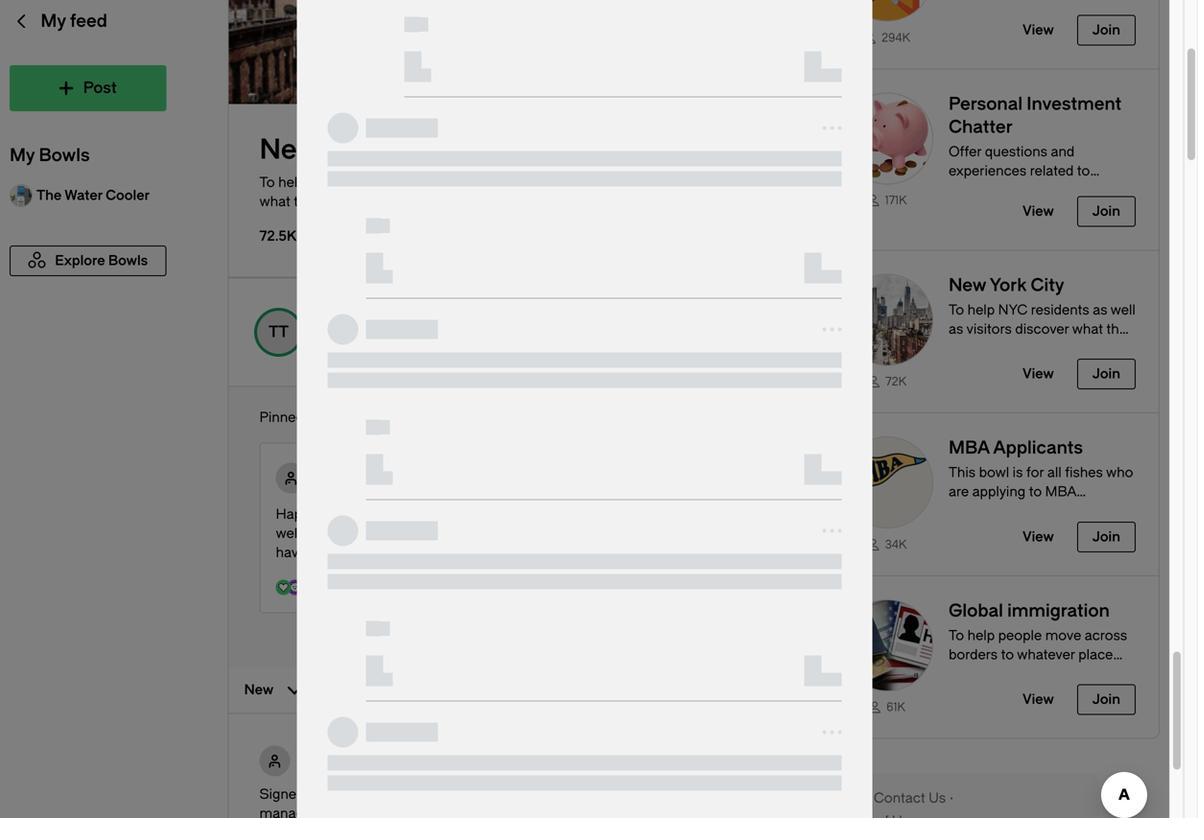 Task type: describe. For each thing, give the bounding box(es) containing it.
pinned
[[260, 410, 304, 426]]

psa
[[419, 787, 447, 803]]

toogle identity image
[[260, 746, 290, 777]]

replies
[[455, 113, 499, 129]]

the inside signed a lease recently… psa for all of you looking at moving … solil management literally the most inefficient property management i've eve
[[397, 806, 417, 819]]

to
[[260, 175, 275, 191]]

new
[[260, 134, 318, 166]]

popular
[[403, 194, 451, 210]]

294k
[[882, 31, 911, 44]]

new york city to help nyc residents as well as visitors discover what the world's most popular city has to offer!
[[260, 134, 571, 210]]

more
[[419, 113, 452, 129]]

171k link
[[842, 192, 934, 208]]

recently…
[[356, 787, 416, 803]]

members
[[300, 228, 362, 244]]

signed
[[260, 787, 305, 803]]

72.5k members
[[260, 228, 362, 244]]

city
[[454, 194, 477, 210]]

34k link
[[842, 537, 934, 553]]

2 as from the left
[[450, 175, 465, 191]]

looking
[[531, 787, 578, 803]]

171k button
[[819, 69, 1160, 250]]

34k button
[[819, 414, 1160, 576]]

residents
[[342, 175, 401, 191]]

72k
[[886, 375, 907, 389]]

view 2 more replies button
[[364, 107, 534, 135]]

294k link
[[842, 29, 934, 45]]

you
[[505, 787, 528, 803]]

171k
[[886, 194, 907, 207]]

2 management from the left
[[581, 806, 667, 819]]

a
[[308, 787, 316, 803]]

discover
[[517, 175, 571, 191]]

i've
[[670, 806, 692, 819]]

nyc
[[309, 175, 339, 191]]

16m link
[[668, 752, 694, 771]]

help
[[833, 791, 863, 807]]

/
[[866, 791, 871, 807]]

61k button
[[819, 577, 1160, 739]]

help / contact us
[[833, 791, 946, 807]]

16m
[[668, 754, 694, 769]]

most inside signed a lease recently… psa for all of you looking at moving … solil management literally the most inefficient property management i've eve
[[421, 806, 454, 819]]



Task type: locate. For each thing, give the bounding box(es) containing it.
72k link
[[842, 374, 934, 390]]

as left "well"
[[404, 175, 419, 191]]

view 2 more replies
[[372, 113, 499, 129]]

help / contact us link
[[833, 790, 958, 809]]

72k button
[[819, 251, 1160, 413]]

york
[[323, 134, 381, 166]]

as
[[404, 175, 419, 191], [450, 175, 465, 191]]

view
[[372, 113, 403, 129]]

moving
[[597, 787, 645, 803]]

management down a
[[260, 806, 346, 819]]

well
[[422, 175, 447, 191]]

1 management from the left
[[260, 806, 346, 819]]

294k button
[[819, 0, 1160, 68]]

…
[[648, 787, 658, 803]]

literally
[[349, 806, 393, 819]]

management down moving
[[581, 806, 667, 819]]

72.5k
[[260, 228, 296, 244]]

1 as from the left
[[404, 175, 419, 191]]

of
[[489, 787, 502, 803]]

city
[[387, 134, 440, 166]]

world's
[[318, 194, 363, 210]]

the inside new york city to help nyc residents as well as visitors discover what the world's most popular city has to offer!
[[294, 194, 315, 210]]

posts
[[307, 410, 343, 426]]

1 horizontal spatial management
[[581, 806, 667, 819]]

help
[[278, 175, 306, 191]]

visitors
[[468, 175, 513, 191]]

0 horizontal spatial management
[[260, 806, 346, 819]]

0 horizontal spatial most
[[366, 194, 399, 210]]

61k link
[[842, 700, 934, 716]]

1 horizontal spatial most
[[421, 806, 454, 819]]

most down residents
[[366, 194, 399, 210]]

us
[[929, 791, 946, 807]]

at
[[582, 787, 594, 803]]

to
[[506, 194, 519, 210]]

2
[[407, 113, 415, 129]]

most down psa
[[421, 806, 454, 819]]

34k
[[886, 538, 907, 552]]

1 horizontal spatial as
[[450, 175, 465, 191]]

management
[[260, 806, 346, 819], [581, 806, 667, 819]]

contact
[[874, 791, 926, 807]]

most
[[366, 194, 399, 210], [421, 806, 454, 819]]

the
[[294, 194, 315, 210], [397, 806, 417, 819]]

the down recently…
[[397, 806, 417, 819]]

what
[[260, 194, 291, 210]]

1 vertical spatial the
[[397, 806, 417, 819]]

solil
[[661, 787, 689, 803]]

1 horizontal spatial the
[[397, 806, 417, 819]]

the down the help
[[294, 194, 315, 210]]

has
[[480, 194, 503, 210]]

most inside new york city to help nyc residents as well as visitors discover what the world's most popular city has to offer!
[[366, 194, 399, 210]]

pinned posts
[[260, 410, 343, 426]]

0 vertical spatial most
[[366, 194, 399, 210]]

1 vertical spatial most
[[421, 806, 454, 819]]

signed a lease recently… psa for all of you looking at moving … solil management literally the most inefficient property management i've eve
[[260, 787, 722, 819]]

all
[[471, 787, 486, 803]]

lease
[[319, 787, 353, 803]]

0 vertical spatial the
[[294, 194, 315, 210]]

61k
[[887, 701, 906, 715]]

offer!
[[522, 194, 557, 210]]

inefficient
[[457, 806, 521, 819]]

as up city at left top
[[450, 175, 465, 191]]

0 horizontal spatial as
[[404, 175, 419, 191]]

for
[[450, 787, 468, 803]]

property
[[524, 806, 577, 819]]

0 horizontal spatial the
[[294, 194, 315, 210]]



Task type: vqa. For each thing, say whether or not it's contained in the screenshot.
CAN in "The Benefits Of A Summer Job For The Unemployed Or Underemployed, A Summer Job Can Mean Extra Funds To Meet Basic Needs. For Youth,..."
no



